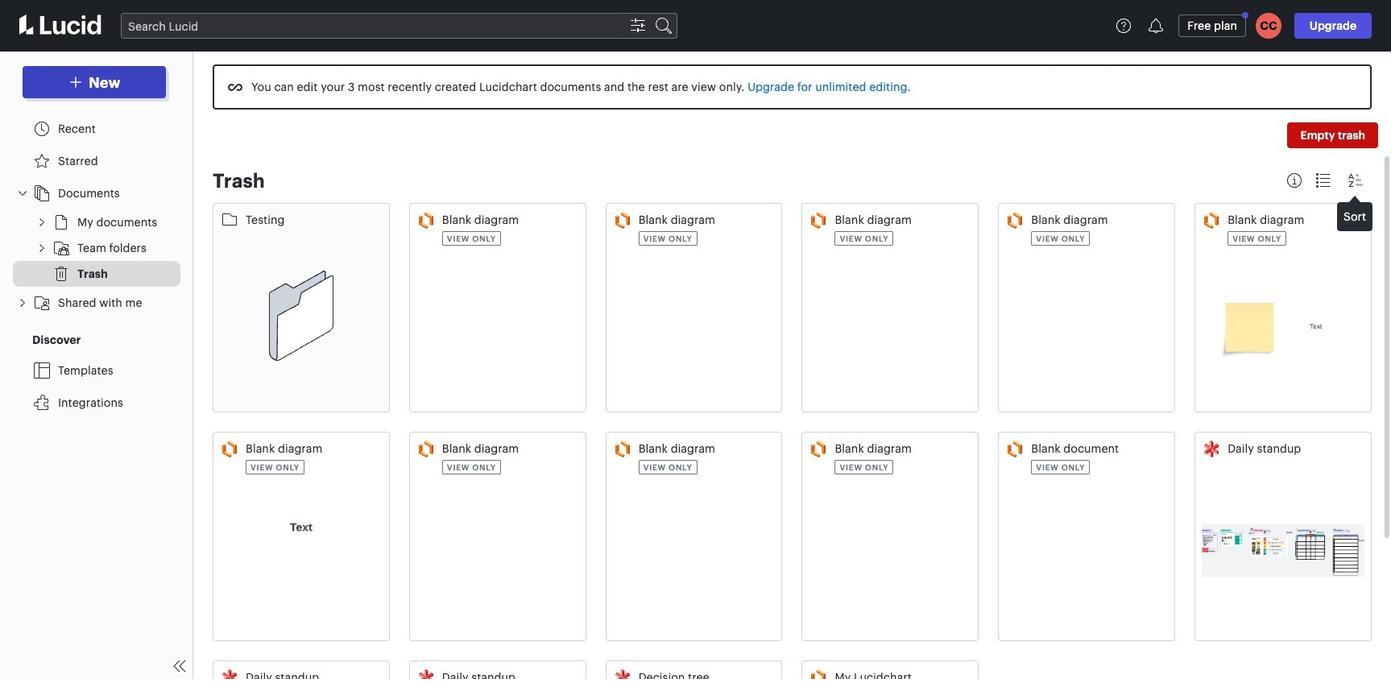 Task type: vqa. For each thing, say whether or not it's contained in the screenshot.
tree item
yes



Task type: locate. For each thing, give the bounding box(es) containing it.
group
[[13, 210, 181, 287]]

grid
[[213, 203, 1372, 679]]

row
[[213, 203, 390, 413]]

Search Lucid text field
[[122, 14, 625, 38]]

tree
[[13, 113, 181, 419]]

tree item
[[13, 261, 181, 287]]



